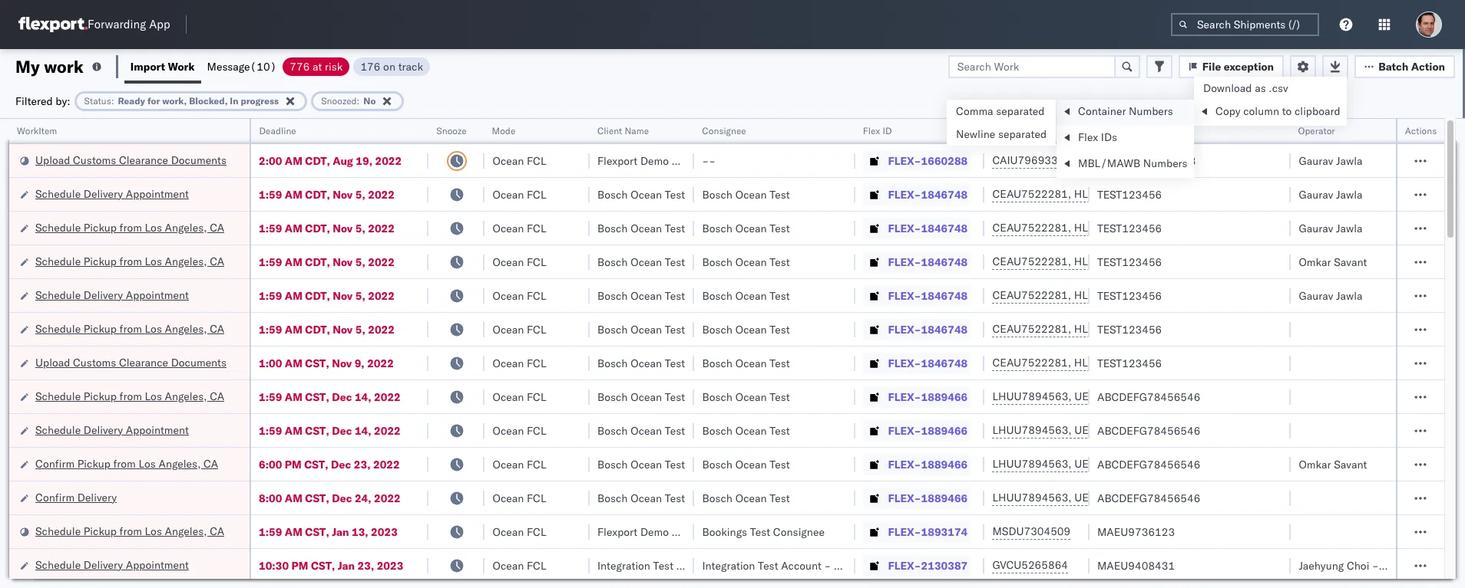 Task type: describe. For each thing, give the bounding box(es) containing it.
5 cdt, from the top
[[305, 289, 330, 303]]

resize handle column header for the 'flex id' button
[[966, 119, 985, 589]]

cdt, for fourth schedule pickup from los angeles, ca link from the bottom of the page
[[305, 255, 330, 269]]

ids
[[1101, 131, 1117, 144]]

2 flex- from the top
[[888, 188, 921, 202]]

1:59 am cst, jan 13, 2023
[[259, 526, 398, 539]]

9 schedule from the top
[[35, 559, 81, 572]]

forwarding app
[[88, 17, 170, 32]]

import work
[[130, 60, 195, 73]]

24,
[[355, 492, 371, 506]]

jawla for schedule delivery appointment
[[1336, 188, 1363, 202]]

demo for bookings
[[640, 526, 669, 539]]

schedule pickup from los angeles, ca link for 1:59 am cst, jan 13, 2023
[[35, 524, 224, 539]]

4 gaurav from the top
[[1299, 289, 1333, 303]]

4 gaurav jawla from the top
[[1299, 289, 1363, 303]]

schedule delivery appointment link for 1:59 am cst, dec 14, 2022
[[35, 423, 189, 438]]

ymluw236679313
[[1097, 154, 1196, 168]]

actions
[[1405, 125, 1437, 137]]

status : ready for work, blocked, in progress
[[84, 95, 279, 106]]

choi
[[1347, 559, 1369, 573]]

176 on track
[[360, 60, 423, 73]]

comma separated
[[956, 104, 1045, 118]]

3 ceau7522281, from the top
[[992, 255, 1071, 269]]

jaehyung choi - test origin agent
[[1299, 559, 1465, 573]]

3 fcl from the top
[[527, 222, 546, 235]]

mbl/mawb numbers inside list box
[[1078, 157, 1188, 170]]

file
[[1202, 60, 1221, 73]]

6 fcl from the top
[[527, 323, 546, 337]]

12 ocean fcl from the top
[[493, 526, 546, 539]]

risk
[[325, 60, 343, 73]]

2 1846748 from the top
[[921, 222, 968, 235]]

flex-1660288
[[888, 154, 968, 168]]

4 test123456 from the top
[[1097, 289, 1162, 303]]

13 ocean fcl from the top
[[493, 559, 546, 573]]

6 1846748 from the top
[[921, 357, 968, 370]]

5 schedule from the top
[[35, 322, 81, 336]]

6 1:59 from the top
[[259, 390, 282, 404]]

2 schedule pickup from los angeles, ca link from the top
[[35, 254, 224, 269]]

separated for comma separated
[[996, 104, 1045, 118]]

workitem button
[[9, 122, 234, 137]]

1 hlxu6269489, from the top
[[1074, 187, 1153, 201]]

snooze
[[436, 125, 466, 137]]

3 flex-1889466 from the top
[[888, 458, 968, 472]]

schedule delivery appointment button for 1:59 am cst, dec 14, 2022
[[35, 423, 189, 440]]

schedule pickup from los angeles, ca link for 1:59 am cst, dec 14, 2022
[[35, 389, 224, 404]]

client name
[[597, 125, 649, 137]]

confirm pickup from los angeles, ca button
[[35, 456, 218, 473]]

8:00
[[259, 492, 282, 506]]

11 resize handle column header from the left
[[1426, 119, 1444, 589]]

1 documents from the top
[[171, 153, 227, 167]]

4 uetu5238478 from the top
[[1074, 491, 1149, 505]]

omkar savant for ceau7522281, hlxu6269489, hlxu8034992
[[1299, 255, 1367, 269]]

176
[[360, 60, 380, 73]]

gaurav jawla for upload customs clearance documents
[[1299, 154, 1363, 168]]

cst, down 1:00 am cst, nov 9, 2022
[[305, 390, 329, 404]]

5 1846748 from the top
[[921, 323, 968, 337]]

3 lhuu7894563, from the top
[[992, 458, 1072, 471]]

4 ceau7522281, hlxu6269489, hlxu8034992 from the top
[[992, 289, 1231, 303]]

confirm delivery button
[[35, 490, 117, 507]]

5, for 2nd schedule pickup from los angeles, ca button from the top
[[355, 255, 365, 269]]

2 ocean fcl from the top
[[493, 188, 546, 202]]

maeu9736123
[[1097, 526, 1175, 539]]

column
[[1243, 104, 1279, 118]]

11 am from the top
[[285, 526, 302, 539]]

13,
[[352, 526, 368, 539]]

message
[[207, 60, 250, 73]]

container numbers button
[[985, 116, 1074, 144]]

1893174
[[921, 526, 968, 539]]

2:00
[[259, 154, 282, 168]]

3 ocean fcl from the top
[[493, 222, 546, 235]]

agent
[[1437, 559, 1465, 573]]

11 ocean fcl from the top
[[493, 492, 546, 506]]

23, for 2022
[[354, 458, 370, 472]]

4 fcl from the top
[[527, 255, 546, 269]]

confirm pickup from los angeles, ca
[[35, 457, 218, 471]]

in
[[230, 95, 238, 106]]

2023 for 10:30 pm cst, jan 23, 2023
[[377, 559, 403, 573]]

1 flex-1846748 from the top
[[888, 188, 968, 202]]

list box containing comma separated
[[947, 100, 1056, 146]]

by:
[[56, 94, 70, 108]]

flexport demo consignee for --
[[597, 154, 723, 168]]

jawla for schedule pickup from los angeles, ca
[[1336, 222, 1363, 235]]

2 hlxu8034992 from the top
[[1155, 221, 1231, 235]]

flexport for bookings
[[597, 526, 638, 539]]

6:00 pm cst, dec 23, 2022
[[259, 458, 400, 472]]

9 ocean fcl from the top
[[493, 424, 546, 438]]

confirm delivery link
[[35, 490, 117, 506]]

3 hlxu6269489, from the top
[[1074, 255, 1153, 269]]

776
[[290, 60, 310, 73]]

10 am from the top
[[285, 492, 302, 506]]

resize handle column header for mbl/mawb numbers button
[[1273, 119, 1291, 589]]

msdu7304509
[[992, 525, 1071, 539]]

dec up 8:00 am cst, dec 24, 2022
[[331, 458, 351, 472]]

4 abcdefg78456546 from the top
[[1097, 492, 1200, 506]]

clipboard
[[1295, 104, 1340, 118]]

1 lhuu7894563, from the top
[[992, 390, 1072, 404]]

client
[[597, 125, 622, 137]]

download
[[1203, 81, 1252, 95]]

6 ceau7522281, hlxu6269489, hlxu8034992 from the top
[[992, 356, 1231, 370]]

1 upload from the top
[[35, 153, 70, 167]]

5 ceau7522281, from the top
[[992, 322, 1071, 336]]

7 flex- from the top
[[888, 357, 921, 370]]

pickup inside button
[[77, 457, 110, 471]]

from inside button
[[113, 457, 136, 471]]

3 lhuu7894563, uetu5238478 from the top
[[992, 458, 1149, 471]]

3 ceau7522281, hlxu6269489, hlxu8034992 from the top
[[992, 255, 1231, 269]]

gvcu5265864
[[992, 559, 1068, 573]]

9 flex- from the top
[[888, 424, 921, 438]]

4 lhuu7894563, uetu5238478 from the top
[[992, 491, 1149, 505]]

6:00
[[259, 458, 282, 472]]

8 schedule from the top
[[35, 525, 81, 539]]

8 flex- from the top
[[888, 390, 921, 404]]

5 flex-1846748 from the top
[[888, 323, 968, 337]]

mbl/mawb inside button
[[1097, 125, 1151, 137]]

list box containing download as .csv
[[1194, 77, 1347, 126]]

1 flex-1889466 from the top
[[888, 390, 968, 404]]

progress
[[241, 95, 279, 106]]

action
[[1411, 60, 1445, 73]]

omkar for lhuu7894563, uetu5238478
[[1299, 458, 1331, 472]]

4 1:59 am cdt, nov 5, 2022 from the top
[[259, 289, 395, 303]]

file exception
[[1202, 60, 1274, 73]]

schedule delivery appointment for 1:59 am cst, dec 14, 2022
[[35, 423, 189, 437]]

10:30
[[259, 559, 289, 573]]

integration test account - karl lagerfeld
[[702, 559, 902, 573]]

1 upload customs clearance documents from the top
[[35, 153, 227, 167]]

mbl/mawb numbers inside button
[[1097, 125, 1191, 137]]

9,
[[354, 357, 364, 370]]

aug
[[333, 154, 353, 168]]

flex for flex id
[[863, 125, 881, 137]]

13 flex- from the top
[[888, 559, 921, 573]]

1:59 am cdt, nov 5, 2022 for fourth schedule pickup from los angeles, ca link from the bottom of the page
[[259, 255, 395, 269]]

dec up 6:00 pm cst, dec 23, 2022 on the bottom of the page
[[332, 424, 352, 438]]

14, for schedule pickup from los angeles, ca
[[355, 390, 371, 404]]

1 schedule pickup from los angeles, ca button from the top
[[35, 220, 224, 237]]

appointment for 1:59 am cst, dec 14, 2022
[[126, 423, 189, 437]]

schedule delivery appointment link for 10:30 pm cst, jan 23, 2023
[[35, 558, 189, 573]]

10 fcl from the top
[[527, 458, 546, 472]]

flexport. image
[[18, 17, 88, 32]]

message (10)
[[207, 60, 277, 73]]

dec left 24,
[[332, 492, 352, 506]]

2 am from the top
[[285, 188, 302, 202]]

: for snoozed
[[357, 95, 360, 106]]

flex ids
[[1078, 131, 1117, 144]]

exception
[[1224, 60, 1274, 73]]

forwarding app link
[[18, 17, 170, 32]]

4 1846748 from the top
[[921, 289, 968, 303]]

confirm for confirm delivery
[[35, 491, 75, 505]]

1 clearance from the top
[[119, 153, 168, 167]]

6 am from the top
[[285, 323, 302, 337]]

1 appointment from the top
[[126, 187, 189, 201]]

delivery for 1:59 am cdt, nov 5, 2022
[[84, 288, 123, 302]]

cst, up 8:00 am cst, dec 24, 2022
[[304, 458, 328, 472]]

cst, up 6:00 pm cst, dec 23, 2022 on the bottom of the page
[[305, 424, 329, 438]]

7 schedule from the top
[[35, 423, 81, 437]]

as
[[1255, 81, 1266, 95]]

blocked,
[[189, 95, 228, 106]]

4 flex-1889466 from the top
[[888, 492, 968, 506]]

resize handle column header for consignee button
[[837, 119, 856, 589]]

work,
[[162, 95, 187, 106]]

delivery for 1:59 am cst, dec 14, 2022
[[84, 423, 123, 437]]

jawla for upload customs clearance documents
[[1336, 154, 1363, 168]]

13 fcl from the top
[[527, 559, 546, 573]]

resize handle column header for container numbers button
[[1071, 119, 1090, 589]]

operator
[[1299, 125, 1336, 137]]

3 uetu5238478 from the top
[[1074, 458, 1149, 471]]

snoozed : no
[[321, 95, 376, 106]]

flex id
[[863, 125, 892, 137]]

3 resize handle column header from the left
[[466, 119, 485, 589]]

4 flex-1846748 from the top
[[888, 289, 968, 303]]

flex for flex ids
[[1078, 131, 1098, 144]]

1:59 am cdt, nov 5, 2022 for first schedule delivery appointment link from the top
[[259, 188, 395, 202]]

to
[[1282, 104, 1292, 118]]

import
[[130, 60, 165, 73]]

integration
[[702, 559, 755, 573]]

schedule delivery appointment for 1:59 am cdt, nov 5, 2022
[[35, 288, 189, 302]]

resize handle column header for workitem button
[[231, 119, 250, 589]]

app
[[149, 17, 170, 32]]

2 fcl from the top
[[527, 188, 546, 202]]

work
[[44, 56, 84, 77]]

4 hlxu6269489, from the top
[[1074, 289, 1153, 303]]

2 schedule from the top
[[35, 221, 81, 235]]

bookings
[[702, 526, 747, 539]]

1:59 am cst, dec 14, 2022 for schedule delivery appointment
[[259, 424, 401, 438]]

10:30 pm cst, jan 23, 2023
[[259, 559, 403, 573]]

at
[[312, 60, 322, 73]]

schedule pickup from los angeles, ca button for 1:59 am cst, dec 14, 2022
[[35, 389, 224, 406]]

flexport demo consignee for bookings test consignee
[[597, 526, 723, 539]]

status
[[84, 95, 111, 106]]

caiu7969337
[[992, 154, 1065, 167]]

download as .csv
[[1203, 81, 1288, 95]]

5 1:59 from the top
[[259, 323, 282, 337]]

19,
[[356, 154, 372, 168]]

import work button
[[124, 49, 201, 84]]

4 lhuu7894563, from the top
[[992, 491, 1072, 505]]

cst, up 1:59 am cst, jan 13, 2023
[[305, 492, 329, 506]]

1660288
[[921, 154, 968, 168]]

maeu9408431
[[1097, 559, 1175, 573]]

schedule pickup from los angeles, ca button for 1:59 am cst, jan 13, 2023
[[35, 524, 224, 541]]

12 flex- from the top
[[888, 526, 921, 539]]

ready
[[118, 95, 145, 106]]

7 fcl from the top
[[527, 357, 546, 370]]

schedule delivery appointment button for 1:59 am cdt, nov 5, 2022
[[35, 288, 189, 304]]



Task type: vqa. For each thing, say whether or not it's contained in the screenshot.
Download
yes



Task type: locate. For each thing, give the bounding box(es) containing it.
angeles, for schedule pickup from los angeles, ca button corresponding to 1:59 am cst, jan 13, 2023
[[165, 525, 207, 539]]

flex-1846748
[[888, 188, 968, 202], [888, 222, 968, 235], [888, 255, 968, 269], [888, 289, 968, 303], [888, 323, 968, 337], [888, 357, 968, 370]]

0 vertical spatial flexport
[[597, 154, 638, 168]]

container numbers up ids
[[1078, 104, 1173, 118]]

cdt, for first schedule delivery appointment link from the top
[[305, 188, 330, 202]]

3 jawla from the top
[[1336, 222, 1363, 235]]

0 vertical spatial pm
[[285, 458, 302, 472]]

numbers down mbl/mawb numbers button
[[1143, 157, 1188, 170]]

Search Shipments (/) text field
[[1171, 13, 1319, 36]]

from
[[119, 221, 142, 235], [119, 255, 142, 268], [119, 322, 142, 336], [119, 390, 142, 404], [113, 457, 136, 471], [119, 525, 142, 539]]

1 vertical spatial documents
[[171, 356, 227, 370]]

0 vertical spatial upload
[[35, 153, 70, 167]]

batch action
[[1378, 60, 1445, 73]]

pm right 6:00
[[285, 458, 302, 472]]

pm for 10:30
[[291, 559, 308, 573]]

workitem
[[17, 125, 57, 137]]

schedule pickup from los angeles, ca button for 1:59 am cdt, nov 5, 2022
[[35, 321, 224, 338]]

angeles, for schedule pickup from los angeles, ca button related to 1:59 am cdt, nov 5, 2022
[[165, 322, 207, 336]]

10 flex- from the top
[[888, 458, 921, 472]]

customs
[[73, 153, 116, 167], [73, 356, 116, 370]]

1 vertical spatial container numbers
[[992, 119, 1034, 143]]

angeles, for 2nd schedule pickup from los angeles, ca button from the top
[[165, 255, 207, 268]]

schedule
[[35, 187, 81, 201], [35, 221, 81, 235], [35, 255, 81, 268], [35, 288, 81, 302], [35, 322, 81, 336], [35, 390, 81, 404], [35, 423, 81, 437], [35, 525, 81, 539], [35, 559, 81, 572]]

omkar for ceau7522281, hlxu6269489, hlxu8034992
[[1299, 255, 1331, 269]]

14, for schedule delivery appointment
[[355, 424, 371, 438]]

1 gaurav jawla from the top
[[1299, 154, 1363, 168]]

2 1:59 from the top
[[259, 222, 282, 235]]

1 vertical spatial 2023
[[377, 559, 403, 573]]

0 vertical spatial 14,
[[355, 390, 371, 404]]

1 schedule pickup from los angeles, ca from the top
[[35, 221, 224, 235]]

23, for 2023
[[357, 559, 374, 573]]

2 schedule delivery appointment from the top
[[35, 288, 189, 302]]

deadline button
[[251, 122, 413, 137]]

newline
[[956, 127, 995, 141]]

savant for ceau7522281, hlxu6269489, hlxu8034992
[[1334, 255, 1367, 269]]

consignee inside button
[[702, 125, 746, 137]]

batch action button
[[1355, 55, 1455, 78]]

1 vertical spatial mbl/mawb
[[1078, 157, 1140, 170]]

3 gaurav from the top
[[1299, 222, 1333, 235]]

1 demo from the top
[[640, 154, 669, 168]]

flex-1889466
[[888, 390, 968, 404], [888, 424, 968, 438], [888, 458, 968, 472], [888, 492, 968, 506]]

2 ceau7522281, hlxu6269489, hlxu8034992 from the top
[[992, 221, 1231, 235]]

0 vertical spatial mbl/mawb numbers
[[1097, 125, 1191, 137]]

list box
[[1194, 77, 1347, 126], [947, 100, 1056, 146], [1057, 100, 1194, 178]]

1 schedule delivery appointment link from the top
[[35, 186, 189, 202]]

appointment for 10:30 pm cst, jan 23, 2023
[[126, 559, 189, 572]]

9 fcl from the top
[[527, 424, 546, 438]]

1 fcl from the top
[[527, 154, 546, 168]]

flexport for -
[[597, 154, 638, 168]]

lagerfeld
[[856, 559, 902, 573]]

cdt, for 1st schedule pickup from los angeles, ca link from the top
[[305, 222, 330, 235]]

1 horizontal spatial container numbers
[[1078, 104, 1173, 118]]

demo down name
[[640, 154, 669, 168]]

2 hlxu6269489, from the top
[[1074, 221, 1153, 235]]

jan for 13,
[[332, 526, 349, 539]]

upload customs clearance documents button
[[35, 152, 227, 169], [35, 355, 227, 372]]

consignee down the client name button on the top of page
[[672, 154, 723, 168]]

confirm delivery
[[35, 491, 117, 505]]

8 fcl from the top
[[527, 390, 546, 404]]

documents down blocked, at the left top of page
[[171, 153, 227, 167]]

bookings test consignee
[[702, 526, 825, 539]]

newline separated
[[956, 127, 1047, 141]]

numbers inside mbl/mawb numbers button
[[1153, 125, 1191, 137]]

1 ceau7522281, from the top
[[992, 187, 1071, 201]]

5 am from the top
[[285, 289, 302, 303]]

container numbers
[[1078, 104, 1173, 118], [992, 119, 1034, 143]]

2 schedule pickup from los angeles, ca from the top
[[35, 255, 224, 268]]

1 vertical spatial confirm
[[35, 491, 75, 505]]

0 vertical spatial 23,
[[354, 458, 370, 472]]

1 1889466 from the top
[[921, 390, 968, 404]]

1:59 am cst, dec 14, 2022 for schedule pickup from los angeles, ca
[[259, 390, 401, 404]]

gaurav jawla for schedule delivery appointment
[[1299, 188, 1363, 202]]

11 fcl from the top
[[527, 492, 546, 506]]

1 horizontal spatial container
[[1078, 104, 1126, 118]]

6 cdt, from the top
[[305, 323, 330, 337]]

0 vertical spatial omkar
[[1299, 255, 1331, 269]]

1 vertical spatial savant
[[1334, 458, 1367, 472]]

confirm for confirm pickup from los angeles, ca
[[35, 457, 75, 471]]

track
[[398, 60, 423, 73]]

1 : from the left
[[111, 95, 114, 106]]

consignee button
[[695, 122, 840, 137]]

snoozed
[[321, 95, 357, 106]]

3 schedule delivery appointment button from the top
[[35, 423, 189, 440]]

schedule pickup from los angeles, ca for 1:59 am cst, dec 14, 2022
[[35, 390, 224, 404]]

demo left bookings
[[640, 526, 669, 539]]

pm for 6:00
[[285, 458, 302, 472]]

flexport demo consignee down name
[[597, 154, 723, 168]]

jaehyung
[[1299, 559, 1344, 573]]

resize handle column header for mode button
[[571, 119, 590, 589]]

3 1846748 from the top
[[921, 255, 968, 269]]

8 am from the top
[[285, 390, 302, 404]]

1 vertical spatial customs
[[73, 356, 116, 370]]

0 vertical spatial 1:59 am cst, dec 14, 2022
[[259, 390, 401, 404]]

1 vertical spatial jan
[[338, 559, 355, 573]]

2 flex-1889466 from the top
[[888, 424, 968, 438]]

1 schedule pickup from los angeles, ca link from the top
[[35, 220, 224, 235]]

23, down 13,
[[357, 559, 374, 573]]

0 vertical spatial documents
[[171, 153, 227, 167]]

batch
[[1378, 60, 1409, 73]]

container inside button
[[992, 119, 1034, 131]]

list box containing container numbers
[[1057, 100, 1194, 178]]

schedule pickup from los angeles, ca link
[[35, 220, 224, 235], [35, 254, 224, 269], [35, 321, 224, 337], [35, 389, 224, 404], [35, 524, 224, 539]]

flex inside list box
[[1078, 131, 1098, 144]]

appointment for 1:59 am cdt, nov 5, 2022
[[126, 288, 189, 302]]

2:00 am cdt, aug 19, 2022
[[259, 154, 402, 168]]

0 horizontal spatial flex
[[863, 125, 881, 137]]

jawla
[[1336, 154, 1363, 168], [1336, 188, 1363, 202], [1336, 222, 1363, 235], [1336, 289, 1363, 303]]

2 flex-1846748 from the top
[[888, 222, 968, 235]]

14, down the 9,
[[355, 390, 371, 404]]

schedule pickup from los angeles, ca for 1:59 am cst, jan 13, 2023
[[35, 525, 224, 539]]

upload customs clearance documents
[[35, 153, 227, 167], [35, 356, 227, 370]]

2 lhuu7894563, uetu5238478 from the top
[[992, 424, 1149, 438]]

8:00 am cst, dec 24, 2022
[[259, 492, 401, 506]]

1 flexport demo consignee from the top
[[597, 154, 723, 168]]

cst,
[[305, 357, 329, 370], [305, 390, 329, 404], [305, 424, 329, 438], [304, 458, 328, 472], [305, 492, 329, 506], [305, 526, 329, 539], [311, 559, 335, 573]]

schedule delivery appointment
[[35, 187, 189, 201], [35, 288, 189, 302], [35, 423, 189, 437], [35, 559, 189, 572]]

jan down 13,
[[338, 559, 355, 573]]

flex-2130387
[[888, 559, 968, 573]]

2 test123456 from the top
[[1097, 222, 1162, 235]]

2023 down 1:59 am cst, jan 13, 2023
[[377, 559, 403, 573]]

5 1:59 am cdt, nov 5, 2022 from the top
[[259, 323, 395, 337]]

1 cdt, from the top
[[305, 154, 330, 168]]

mbl/mawb numbers button
[[1090, 122, 1276, 137]]

Search Work text field
[[948, 55, 1116, 78]]

test123456
[[1097, 188, 1162, 202], [1097, 222, 1162, 235], [1097, 255, 1162, 269], [1097, 289, 1162, 303], [1097, 323, 1162, 337], [1097, 357, 1162, 370]]

5 hlxu8034992 from the top
[[1155, 322, 1231, 336]]

6 resize handle column header from the left
[[837, 119, 856, 589]]

6 flex- from the top
[[888, 323, 921, 337]]

1 customs from the top
[[73, 153, 116, 167]]

1 ceau7522281, hlxu6269489, hlxu8034992 from the top
[[992, 187, 1231, 201]]

dec down 1:00 am cst, nov 9, 2022
[[332, 390, 352, 404]]

separated up newline separated
[[996, 104, 1045, 118]]

1 vertical spatial demo
[[640, 526, 669, 539]]

4 am from the top
[[285, 255, 302, 269]]

0 vertical spatial 2023
[[371, 526, 398, 539]]

cst, left the 9,
[[305, 357, 329, 370]]

container numbers down comma separated
[[992, 119, 1034, 143]]

(10)
[[250, 60, 277, 73]]

2023
[[371, 526, 398, 539], [377, 559, 403, 573]]

3 1:59 am cdt, nov 5, 2022 from the top
[[259, 255, 395, 269]]

3 1:59 from the top
[[259, 255, 282, 269]]

3 1889466 from the top
[[921, 458, 968, 472]]

4 schedule delivery appointment from the top
[[35, 559, 189, 572]]

1 vertical spatial 23,
[[357, 559, 374, 573]]

1 vertical spatial upload customs clearance documents
[[35, 356, 227, 370]]

resize handle column header
[[231, 119, 250, 589], [410, 119, 428, 589], [466, 119, 485, 589], [571, 119, 590, 589], [676, 119, 695, 589], [837, 119, 856, 589], [966, 119, 985, 589], [1071, 119, 1090, 589], [1273, 119, 1291, 589], [1377, 119, 1396, 589], [1426, 119, 1444, 589]]

2 5, from the top
[[355, 222, 365, 235]]

on
[[383, 60, 395, 73]]

4 schedule pickup from los angeles, ca button from the top
[[35, 389, 224, 406]]

flex-1893174
[[888, 526, 968, 539]]

0 vertical spatial demo
[[640, 154, 669, 168]]

angeles, for schedule pickup from los angeles, ca button corresponding to 1:59 am cst, dec 14, 2022
[[165, 390, 207, 404]]

gaurav for schedule pickup from los angeles, ca
[[1299, 222, 1333, 235]]

1 horizontal spatial :
[[357, 95, 360, 106]]

filtered
[[15, 94, 53, 108]]

0 vertical spatial upload customs clearance documents
[[35, 153, 227, 167]]

1 vertical spatial upload customs clearance documents link
[[35, 355, 227, 370]]

numbers down comma separated
[[992, 131, 1030, 143]]

1 vertical spatial flexport demo consignee
[[597, 526, 723, 539]]

gaurav for upload customs clearance documents
[[1299, 154, 1333, 168]]

5, for first schedule pickup from los angeles, ca button
[[355, 222, 365, 235]]

0 vertical spatial omkar savant
[[1299, 255, 1367, 269]]

0 vertical spatial clearance
[[119, 153, 168, 167]]

consignee
[[702, 125, 746, 137], [672, 154, 723, 168], [672, 526, 723, 539], [773, 526, 825, 539]]

schedule delivery appointment link for 1:59 am cdt, nov 5, 2022
[[35, 288, 189, 303]]

id
[[883, 125, 892, 137]]

flexport demo consignee
[[597, 154, 723, 168], [597, 526, 723, 539]]

1 vertical spatial pm
[[291, 559, 308, 573]]

ca inside button
[[204, 457, 218, 471]]

los inside confirm pickup from los angeles, ca link
[[139, 457, 156, 471]]

1:59 am cst, dec 14, 2022
[[259, 390, 401, 404], [259, 424, 401, 438]]

1 horizontal spatial flex
[[1078, 131, 1098, 144]]

gaurav for schedule delivery appointment
[[1299, 188, 1333, 202]]

resize handle column header for deadline button
[[410, 119, 428, 589]]

schedule pickup from los angeles, ca for 1:59 am cdt, nov 5, 2022
[[35, 322, 224, 336]]

2 clearance from the top
[[119, 356, 168, 370]]

2 schedule pickup from los angeles, ca button from the top
[[35, 254, 224, 271]]

origin
[[1405, 559, 1434, 573]]

--
[[702, 154, 716, 168]]

14,
[[355, 390, 371, 404], [355, 424, 371, 438]]

savant for lhuu7894563, uetu5238478
[[1334, 458, 1367, 472]]

1889466
[[921, 390, 968, 404], [921, 424, 968, 438], [921, 458, 968, 472], [921, 492, 968, 506]]

5 schedule pickup from los angeles, ca button from the top
[[35, 524, 224, 541]]

2 horizontal spatial list box
[[1194, 77, 1347, 126]]

consignee up --
[[702, 125, 746, 137]]

forwarding
[[88, 17, 146, 32]]

ceau7522281,
[[992, 187, 1071, 201], [992, 221, 1071, 235], [992, 255, 1071, 269], [992, 289, 1071, 303], [992, 322, 1071, 336], [992, 356, 1071, 370]]

0 vertical spatial jan
[[332, 526, 349, 539]]

client name button
[[590, 122, 679, 137]]

separated for newline separated
[[998, 127, 1047, 141]]

1 schedule from the top
[[35, 187, 81, 201]]

2 flexport from the top
[[597, 526, 638, 539]]

omkar savant for lhuu7894563, uetu5238478
[[1299, 458, 1367, 472]]

mbl/mawb down ids
[[1078, 157, 1140, 170]]

1:59 am cst, dec 14, 2022 up 6:00 pm cst, dec 23, 2022 on the bottom of the page
[[259, 424, 401, 438]]

numbers up ymluw236679313
[[1153, 125, 1191, 137]]

mbl/mawb
[[1097, 125, 1151, 137], [1078, 157, 1140, 170]]

cst, down 8:00 am cst, dec 24, 2022
[[305, 526, 329, 539]]

1 test123456 from the top
[[1097, 188, 1162, 202]]

: left no
[[357, 95, 360, 106]]

numbers up mbl/mawb numbers button
[[1129, 104, 1173, 118]]

0 vertical spatial upload customs clearance documents button
[[35, 152, 227, 169]]

10 ocean fcl from the top
[[493, 458, 546, 472]]

schedule delivery appointment for 10:30 pm cst, jan 23, 2023
[[35, 559, 189, 572]]

3 schedule pickup from los angeles, ca from the top
[[35, 322, 224, 336]]

1 vertical spatial clearance
[[119, 356, 168, 370]]

1 uetu5238478 from the top
[[1074, 390, 1149, 404]]

angeles, for confirm pickup from los angeles, ca button
[[159, 457, 201, 471]]

angeles,
[[165, 221, 207, 235], [165, 255, 207, 268], [165, 322, 207, 336], [165, 390, 207, 404], [159, 457, 201, 471], [165, 525, 207, 539]]

numbers inside container numbers
[[992, 131, 1030, 143]]

1:59 am cdt, nov 5, 2022 for 1st schedule pickup from los angeles, ca link from the top
[[259, 222, 395, 235]]

work
[[168, 60, 195, 73]]

flex-2130387 button
[[863, 556, 971, 577], [863, 556, 971, 577]]

1 vertical spatial upload customs clearance documents button
[[35, 355, 227, 372]]

container up flex ids at the right of the page
[[1078, 104, 1126, 118]]

: for status
[[111, 95, 114, 106]]

upload customs clearance documents link
[[35, 152, 227, 168], [35, 355, 227, 370]]

schedule delivery appointment button for 10:30 pm cst, jan 23, 2023
[[35, 558, 189, 575]]

0 horizontal spatial list box
[[947, 100, 1056, 146]]

4 ceau7522281, from the top
[[992, 289, 1071, 303]]

cdt, for second the upload customs clearance documents link from the bottom of the page
[[305, 154, 330, 168]]

mbl/mawb numbers up ymluw236679313
[[1097, 125, 1191, 137]]

container inside list box
[[1078, 104, 1126, 118]]

0 vertical spatial confirm
[[35, 457, 75, 471]]

delivery for 10:30 pm cst, jan 23, 2023
[[84, 559, 123, 572]]

1 omkar from the top
[[1299, 255, 1331, 269]]

1 vertical spatial upload
[[35, 356, 70, 370]]

1 abcdefg78456546 from the top
[[1097, 390, 1200, 404]]

1 vertical spatial mbl/mawb numbers
[[1078, 157, 1188, 170]]

5 fcl from the top
[[527, 289, 546, 303]]

2 upload customs clearance documents from the top
[[35, 356, 227, 370]]

flex left id
[[863, 125, 881, 137]]

2 confirm from the top
[[35, 491, 75, 505]]

mbl/mawb numbers down ids
[[1078, 157, 1188, 170]]

3 flex- from the top
[[888, 222, 921, 235]]

resize handle column header for the client name button on the top of page
[[676, 119, 695, 589]]

filtered by:
[[15, 94, 70, 108]]

0 horizontal spatial container
[[992, 119, 1034, 131]]

-
[[702, 154, 709, 168], [709, 154, 716, 168], [824, 559, 831, 573], [1372, 559, 1379, 573]]

karl
[[834, 559, 854, 573]]

0 vertical spatial container numbers
[[1078, 104, 1173, 118]]

0 vertical spatial separated
[[996, 104, 1045, 118]]

schedule pickup from los angeles, ca link for 1:59 am cdt, nov 5, 2022
[[35, 321, 224, 337]]

consignee up the integration
[[672, 526, 723, 539]]

6 schedule from the top
[[35, 390, 81, 404]]

1 vertical spatial container
[[992, 119, 1034, 131]]

pm right 10:30
[[291, 559, 308, 573]]

7 am from the top
[[285, 357, 302, 370]]

1 1:59 from the top
[[259, 188, 282, 202]]

consignee up account
[[773, 526, 825, 539]]

11 flex- from the top
[[888, 492, 921, 506]]

0 horizontal spatial container numbers
[[992, 119, 1034, 143]]

my
[[15, 56, 40, 77]]

1 resize handle column header from the left
[[231, 119, 250, 589]]

3 hlxu8034992 from the top
[[1155, 255, 1231, 269]]

account
[[781, 559, 822, 573]]

776 at risk
[[290, 60, 343, 73]]

2 schedule delivery appointment link from the top
[[35, 288, 189, 303]]

: left ready
[[111, 95, 114, 106]]

jan for 23,
[[338, 559, 355, 573]]

1 5, from the top
[[355, 188, 365, 202]]

2 upload from the top
[[35, 356, 70, 370]]

1 am from the top
[[285, 154, 302, 168]]

2130387
[[921, 559, 968, 573]]

1:00 am cst, nov 9, 2022
[[259, 357, 394, 370]]

lhuu7894563,
[[992, 390, 1072, 404], [992, 424, 1072, 438], [992, 458, 1072, 471], [992, 491, 1072, 505]]

test
[[665, 188, 685, 202], [770, 188, 790, 202], [665, 222, 685, 235], [770, 222, 790, 235], [665, 255, 685, 269], [770, 255, 790, 269], [665, 289, 685, 303], [770, 289, 790, 303], [665, 323, 685, 337], [770, 323, 790, 337], [665, 357, 685, 370], [770, 357, 790, 370], [665, 390, 685, 404], [770, 390, 790, 404], [665, 424, 685, 438], [770, 424, 790, 438], [665, 458, 685, 472], [770, 458, 790, 472], [665, 492, 685, 506], [770, 492, 790, 506], [750, 526, 770, 539], [758, 559, 778, 573], [1382, 559, 1402, 573]]

23, up 24,
[[354, 458, 370, 472]]

0 vertical spatial flexport demo consignee
[[597, 154, 723, 168]]

6 ocean fcl from the top
[[493, 323, 546, 337]]

separated up caiu7969337
[[998, 127, 1047, 141]]

flex inside button
[[863, 125, 881, 137]]

jan left 13,
[[332, 526, 349, 539]]

1 vertical spatial 14,
[[355, 424, 371, 438]]

cst, down 1:59 am cst, jan 13, 2023
[[311, 559, 335, 573]]

container down comma separated
[[992, 119, 1034, 131]]

4 1:59 from the top
[[259, 289, 282, 303]]

14, up 6:00 pm cst, dec 23, 2022 on the bottom of the page
[[355, 424, 371, 438]]

deadline
[[259, 125, 296, 137]]

1 vertical spatial separated
[[998, 127, 1047, 141]]

documents left 1:00
[[171, 356, 227, 370]]

4 ocean fcl from the top
[[493, 255, 546, 269]]

pickup
[[84, 221, 117, 235], [84, 255, 117, 268], [84, 322, 117, 336], [84, 390, 117, 404], [77, 457, 110, 471], [84, 525, 117, 539]]

delivery
[[84, 187, 123, 201], [84, 288, 123, 302], [84, 423, 123, 437], [77, 491, 117, 505], [84, 559, 123, 572]]

4 1889466 from the top
[[921, 492, 968, 506]]

1 schedule delivery appointment from the top
[[35, 187, 189, 201]]

flex id button
[[856, 122, 969, 137]]

3 schedule pickup from los angeles, ca button from the top
[[35, 321, 224, 338]]

angeles, for first schedule pickup from los angeles, ca button
[[165, 221, 207, 235]]

mode button
[[485, 122, 574, 137]]

schedule delivery appointment button
[[35, 186, 189, 203], [35, 288, 189, 304], [35, 423, 189, 440], [35, 558, 189, 575]]

3 schedule delivery appointment from the top
[[35, 423, 189, 437]]

flexport demo consignee up the integration
[[597, 526, 723, 539]]

0 horizontal spatial :
[[111, 95, 114, 106]]

2023 for 1:59 am cst, jan 13, 2023
[[371, 526, 398, 539]]

1 vertical spatial omkar savant
[[1299, 458, 1367, 472]]

mode
[[493, 125, 516, 137]]

demo for -
[[640, 154, 669, 168]]

los
[[145, 221, 162, 235], [145, 255, 162, 268], [145, 322, 162, 336], [145, 390, 162, 404], [139, 457, 156, 471], [145, 525, 162, 539]]

mbl/mawb up ymluw236679313
[[1097, 125, 1151, 137]]

container numbers inside button
[[992, 119, 1034, 143]]

2023 right 13,
[[371, 526, 398, 539]]

5 hlxu6269489, from the top
[[1074, 322, 1153, 336]]

0 vertical spatial savant
[[1334, 255, 1367, 269]]

0 vertical spatial mbl/mawb
[[1097, 125, 1151, 137]]

mbl/mawb inside list box
[[1078, 157, 1140, 170]]

numbers
[[1129, 104, 1173, 118], [1153, 125, 1191, 137], [992, 131, 1030, 143], [1143, 157, 1188, 170]]

0 vertical spatial container
[[1078, 104, 1126, 118]]

gaurav
[[1299, 154, 1333, 168], [1299, 188, 1333, 202], [1299, 222, 1333, 235], [1299, 289, 1333, 303]]

1:59 am cst, dec 14, 2022 down 1:00 am cst, nov 9, 2022
[[259, 390, 401, 404]]

1 vertical spatial flexport
[[597, 526, 638, 539]]

0 vertical spatial upload customs clearance documents link
[[35, 152, 227, 168]]

1 vertical spatial 1:59 am cst, dec 14, 2022
[[259, 424, 401, 438]]

6 test123456 from the top
[[1097, 357, 1162, 370]]

5 test123456 from the top
[[1097, 323, 1162, 337]]

gaurav jawla for schedule pickup from los angeles, ca
[[1299, 222, 1363, 235]]

8 resize handle column header from the left
[[1071, 119, 1090, 589]]

2 lhuu7894563, from the top
[[992, 424, 1072, 438]]

5, for 4th schedule delivery appointment button from the bottom
[[355, 188, 365, 202]]

.csv
[[1269, 81, 1288, 95]]

1 horizontal spatial list box
[[1057, 100, 1194, 178]]

8 1:59 from the top
[[259, 526, 282, 539]]

1 vertical spatial omkar
[[1299, 458, 1331, 472]]

4 5, from the top
[[355, 289, 365, 303]]

1:59
[[259, 188, 282, 202], [259, 222, 282, 235], [259, 255, 282, 269], [259, 289, 282, 303], [259, 323, 282, 337], [259, 390, 282, 404], [259, 424, 282, 438], [259, 526, 282, 539]]

0 vertical spatial customs
[[73, 153, 116, 167]]

flex left ids
[[1078, 131, 1098, 144]]

nov
[[333, 188, 353, 202], [333, 222, 353, 235], [333, 255, 353, 269], [333, 289, 353, 303], [333, 323, 353, 337], [332, 357, 352, 370]]

1:59 am cdt, nov 5, 2022
[[259, 188, 395, 202], [259, 222, 395, 235], [259, 255, 395, 269], [259, 289, 395, 303], [259, 323, 395, 337]]



